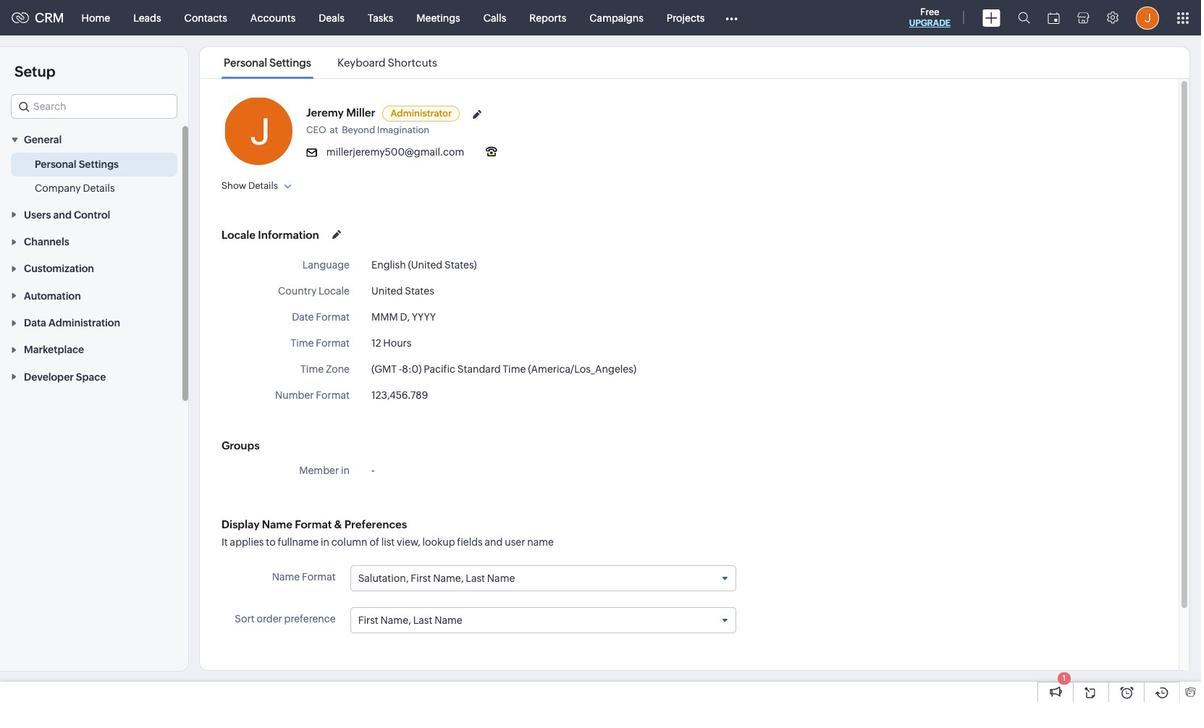 Task type: describe. For each thing, give the bounding box(es) containing it.
preferences
[[345, 519, 407, 531]]

english
[[372, 259, 406, 271]]

groups
[[222, 440, 260, 452]]

member in
[[299, 465, 350, 477]]

keyboard shortcuts
[[337, 57, 437, 69]]

&
[[334, 519, 342, 531]]

show details
[[222, 180, 278, 191]]

date format
[[292, 311, 350, 323]]

format for date
[[316, 311, 350, 323]]

administrator
[[391, 108, 452, 119]]

(gmt -8:0) pacific standard time (america/los_angeles)
[[372, 364, 637, 375]]

0 vertical spatial locale
[[222, 229, 256, 241]]

setup
[[14, 63, 55, 80]]

show details link
[[222, 180, 292, 191]]

Other Modules field
[[717, 6, 748, 29]]

first name, last name
[[358, 615, 463, 627]]

data
[[24, 317, 46, 329]]

search element
[[1010, 0, 1039, 35]]

reports
[[530, 12, 567, 24]]

format for number
[[316, 390, 350, 401]]

1
[[1063, 674, 1066, 683]]

Salutation, First Name, Last Name field
[[351, 566, 736, 591]]

format for name
[[302, 572, 336, 583]]

sort
[[235, 614, 255, 625]]

hours
[[383, 338, 412, 349]]

developer space
[[24, 371, 106, 383]]

sort order preference
[[235, 614, 336, 625]]

number
[[275, 390, 314, 401]]

beyond imagination link
[[342, 125, 433, 135]]

projects link
[[655, 0, 717, 35]]

keyboard shortcuts link
[[335, 57, 440, 69]]

profile image
[[1137, 6, 1160, 29]]

name inside field
[[487, 573, 515, 585]]

themes
[[222, 675, 263, 687]]

of
[[370, 537, 379, 548]]

Search text field
[[12, 95, 177, 118]]

First Name, Last Name field
[[351, 609, 736, 633]]

company details link
[[35, 181, 115, 196]]

lookup
[[423, 537, 455, 548]]

space
[[76, 371, 106, 383]]

miller
[[346, 106, 376, 119]]

member
[[299, 465, 339, 477]]

1 horizontal spatial in
[[341, 465, 350, 477]]

at
[[330, 125, 338, 135]]

meetings
[[417, 12, 461, 24]]

order
[[257, 614, 282, 625]]

format for time
[[316, 338, 350, 349]]

it
[[222, 537, 228, 548]]

display
[[222, 519, 260, 531]]

12 hours
[[372, 338, 412, 349]]

1 horizontal spatial personal settings
[[224, 57, 311, 69]]

data administration
[[24, 317, 120, 329]]

name inside display name format & preferences it applies to fullname in column of list view, lookup fields and user name
[[262, 519, 293, 531]]

tasks
[[368, 12, 394, 24]]

user
[[505, 537, 525, 548]]

salutation, first name, last name
[[358, 573, 515, 585]]

developer space button
[[0, 363, 188, 390]]

show
[[222, 180, 246, 191]]

ceo at beyond imagination
[[306, 125, 430, 135]]

details for show details
[[248, 180, 278, 191]]

home
[[82, 12, 110, 24]]

users
[[24, 209, 51, 221]]

last inside field
[[466, 573, 485, 585]]

column
[[332, 537, 368, 548]]

applies
[[230, 537, 264, 548]]

crm link
[[12, 10, 64, 25]]

users and control
[[24, 209, 110, 221]]

in inside display name format & preferences it applies to fullname in column of list view, lookup fields and user name
[[321, 537, 330, 548]]

salutation,
[[358, 573, 409, 585]]

states
[[405, 285, 434, 297]]

automation button
[[0, 282, 188, 309]]

personal inside general region
[[35, 159, 76, 170]]

company
[[35, 183, 81, 194]]

crm
[[35, 10, 64, 25]]

fullname
[[278, 537, 319, 548]]

to
[[266, 537, 276, 548]]

information
[[258, 229, 319, 241]]

mmm
[[372, 311, 398, 323]]

projects
[[667, 12, 705, 24]]

0 horizontal spatial -
[[372, 465, 375, 477]]

1 vertical spatial locale
[[319, 285, 350, 297]]

first inside field
[[411, 573, 431, 585]]

123,456.789
[[372, 390, 428, 401]]

time format
[[291, 338, 350, 349]]

channels button
[[0, 228, 188, 255]]

country locale
[[278, 285, 350, 297]]

(gmt
[[372, 364, 397, 375]]

ceo
[[306, 125, 326, 135]]



Task type: vqa. For each thing, say whether or not it's contained in the screenshot.
Cancel button
no



Task type: locate. For each thing, give the bounding box(es) containing it.
developer
[[24, 371, 74, 383]]

preference
[[284, 614, 336, 625]]

1 horizontal spatial locale
[[319, 285, 350, 297]]

(united
[[408, 259, 443, 271]]

last inside field
[[413, 615, 433, 627]]

1 vertical spatial in
[[321, 537, 330, 548]]

millerjeremy500@gmail.com
[[327, 146, 465, 158]]

name down salutation, first name, last name
[[435, 615, 463, 627]]

and inside display name format & preferences it applies to fullname in column of list view, lookup fields and user name
[[485, 537, 503, 548]]

1 vertical spatial -
[[372, 465, 375, 477]]

format down fullname
[[302, 572, 336, 583]]

calls link
[[472, 0, 518, 35]]

0 vertical spatial personal
[[224, 57, 267, 69]]

name, inside field
[[433, 573, 464, 585]]

personal settings down accounts
[[224, 57, 311, 69]]

1 vertical spatial name,
[[381, 615, 411, 627]]

create menu element
[[974, 0, 1010, 35]]

personal settings
[[224, 57, 311, 69], [35, 159, 119, 170]]

personal inside list
[[224, 57, 267, 69]]

jeremy miller
[[306, 106, 376, 119]]

format up the time format
[[316, 311, 350, 323]]

1 horizontal spatial and
[[485, 537, 503, 548]]

1 horizontal spatial personal
[[224, 57, 267, 69]]

personal settings link for company details link
[[35, 157, 119, 172]]

zone
[[326, 364, 350, 375]]

name down the user
[[487, 573, 515, 585]]

accounts link
[[239, 0, 307, 35]]

personal settings link inside general region
[[35, 157, 119, 172]]

1 vertical spatial last
[[413, 615, 433, 627]]

and right "users"
[[53, 209, 72, 221]]

campaigns link
[[578, 0, 655, 35]]

in left column at left
[[321, 537, 330, 548]]

-
[[399, 364, 402, 375], [372, 465, 375, 477]]

0 horizontal spatial personal settings
[[35, 159, 119, 170]]

0 horizontal spatial name,
[[381, 615, 411, 627]]

- right member in at the bottom of page
[[372, 465, 375, 477]]

customization
[[24, 263, 94, 275]]

0 vertical spatial in
[[341, 465, 350, 477]]

leads
[[133, 12, 161, 24]]

name
[[527, 537, 554, 548]]

contacts
[[184, 12, 227, 24]]

1 vertical spatial first
[[358, 615, 379, 627]]

time for time format
[[291, 338, 314, 349]]

details right show
[[248, 180, 278, 191]]

united
[[372, 285, 403, 297]]

home link
[[70, 0, 122, 35]]

settings down general dropdown button
[[79, 159, 119, 170]]

last down salutation, first name, last name
[[413, 615, 433, 627]]

campaigns
[[590, 12, 644, 24]]

leads link
[[122, 0, 173, 35]]

create menu image
[[983, 9, 1001, 26]]

time down date
[[291, 338, 314, 349]]

0 horizontal spatial in
[[321, 537, 330, 548]]

upgrade
[[910, 18, 951, 28]]

0 vertical spatial personal settings link
[[222, 57, 314, 69]]

name,
[[433, 573, 464, 585], [381, 615, 411, 627]]

0 vertical spatial and
[[53, 209, 72, 221]]

calls
[[484, 12, 507, 24]]

details for company details
[[83, 183, 115, 194]]

imagination
[[377, 125, 430, 135]]

0 vertical spatial settings
[[270, 57, 311, 69]]

time for time zone
[[301, 364, 324, 375]]

details up users and control dropdown button
[[83, 183, 115, 194]]

- right (gmt on the bottom of the page
[[399, 364, 402, 375]]

name, down lookup
[[433, 573, 464, 585]]

d,
[[400, 311, 410, 323]]

0 vertical spatial personal settings
[[224, 57, 311, 69]]

0 horizontal spatial personal
[[35, 159, 76, 170]]

united states
[[372, 285, 434, 297]]

first inside field
[[358, 615, 379, 627]]

personal
[[224, 57, 267, 69], [35, 159, 76, 170]]

personal settings link up company details link
[[35, 157, 119, 172]]

company details
[[35, 183, 115, 194]]

format inside display name format & preferences it applies to fullname in column of list view, lookup fields and user name
[[295, 519, 332, 531]]

personal settings inside general region
[[35, 159, 119, 170]]

personal settings up company details link
[[35, 159, 119, 170]]

marketplace
[[24, 344, 84, 356]]

fields
[[457, 537, 483, 548]]

customization button
[[0, 255, 188, 282]]

1 horizontal spatial first
[[411, 573, 431, 585]]

1 horizontal spatial name,
[[433, 573, 464, 585]]

1 vertical spatial personal
[[35, 159, 76, 170]]

0 horizontal spatial and
[[53, 209, 72, 221]]

1 horizontal spatial details
[[248, 180, 278, 191]]

jeremy
[[306, 106, 344, 119]]

locale down language
[[319, 285, 350, 297]]

0 horizontal spatial last
[[413, 615, 433, 627]]

last
[[466, 573, 485, 585], [413, 615, 433, 627]]

1 horizontal spatial settings
[[270, 57, 311, 69]]

deals
[[319, 12, 345, 24]]

free upgrade
[[910, 7, 951, 28]]

free
[[921, 7, 940, 17]]

yyyy
[[412, 311, 436, 323]]

and left the user
[[485, 537, 503, 548]]

time zone
[[301, 364, 350, 375]]

name down fullname
[[272, 572, 300, 583]]

0 horizontal spatial locale
[[222, 229, 256, 241]]

tasks link
[[356, 0, 405, 35]]

name, inside field
[[381, 615, 411, 627]]

last down fields
[[466, 573, 485, 585]]

and inside dropdown button
[[53, 209, 72, 221]]

personal down accounts link
[[224, 57, 267, 69]]

contacts link
[[173, 0, 239, 35]]

administration
[[48, 317, 120, 329]]

format up fullname
[[295, 519, 332, 531]]

locale down show
[[222, 229, 256, 241]]

0 vertical spatial last
[[466, 573, 485, 585]]

0 horizontal spatial details
[[83, 183, 115, 194]]

name up to
[[262, 519, 293, 531]]

general button
[[0, 126, 188, 153]]

12
[[372, 338, 381, 349]]

0 vertical spatial first
[[411, 573, 431, 585]]

0 horizontal spatial first
[[358, 615, 379, 627]]

settings down accounts
[[270, 57, 311, 69]]

list containing personal settings
[[211, 47, 450, 78]]

personal up company at left
[[35, 159, 76, 170]]

details
[[248, 180, 278, 191], [83, 183, 115, 194]]

search image
[[1018, 12, 1031, 24]]

1 vertical spatial personal settings
[[35, 159, 119, 170]]

time left zone
[[301, 364, 324, 375]]

general
[[24, 134, 62, 146]]

locale
[[222, 229, 256, 241], [319, 285, 350, 297]]

0 vertical spatial name,
[[433, 573, 464, 585]]

data administration button
[[0, 309, 188, 336]]

name format
[[272, 572, 336, 583]]

marketplace button
[[0, 336, 188, 363]]

0 horizontal spatial personal settings link
[[35, 157, 119, 172]]

0 vertical spatial -
[[399, 364, 402, 375]]

first right salutation,
[[411, 573, 431, 585]]

automation
[[24, 290, 81, 302]]

in right the member
[[341, 465, 350, 477]]

1 horizontal spatial -
[[399, 364, 402, 375]]

list
[[211, 47, 450, 78]]

name, down salutation,
[[381, 615, 411, 627]]

number format
[[275, 390, 350, 401]]

0 horizontal spatial settings
[[79, 159, 119, 170]]

profile element
[[1128, 0, 1168, 35]]

users and control button
[[0, 201, 188, 228]]

date
[[292, 311, 314, 323]]

first
[[411, 573, 431, 585], [358, 615, 379, 627]]

1 horizontal spatial personal settings link
[[222, 57, 314, 69]]

shortcuts
[[388, 57, 437, 69]]

english (united states)
[[372, 259, 477, 271]]

1 vertical spatial personal settings link
[[35, 157, 119, 172]]

(america/los_angeles)
[[528, 364, 637, 375]]

format down zone
[[316, 390, 350, 401]]

language
[[303, 259, 350, 271]]

keyboard
[[337, 57, 386, 69]]

personal settings link down accounts
[[222, 57, 314, 69]]

personal settings link for 'keyboard shortcuts' link
[[222, 57, 314, 69]]

first down salutation,
[[358, 615, 379, 627]]

general region
[[0, 153, 188, 201]]

format up zone
[[316, 338, 350, 349]]

name inside field
[[435, 615, 463, 627]]

1 horizontal spatial last
[[466, 573, 485, 585]]

None field
[[11, 94, 177, 119]]

details inside general region
[[83, 183, 115, 194]]

pacific
[[424, 364, 456, 375]]

1 vertical spatial settings
[[79, 159, 119, 170]]

locale information
[[222, 229, 319, 241]]

reports link
[[518, 0, 578, 35]]

meetings link
[[405, 0, 472, 35]]

calendar image
[[1048, 12, 1060, 24]]

control
[[74, 209, 110, 221]]

time right standard
[[503, 364, 526, 375]]

channels
[[24, 236, 69, 248]]

beyond
[[342, 125, 375, 135]]

settings inside general region
[[79, 159, 119, 170]]

and
[[53, 209, 72, 221], [485, 537, 503, 548]]

list
[[382, 537, 395, 548]]

1 vertical spatial and
[[485, 537, 503, 548]]



